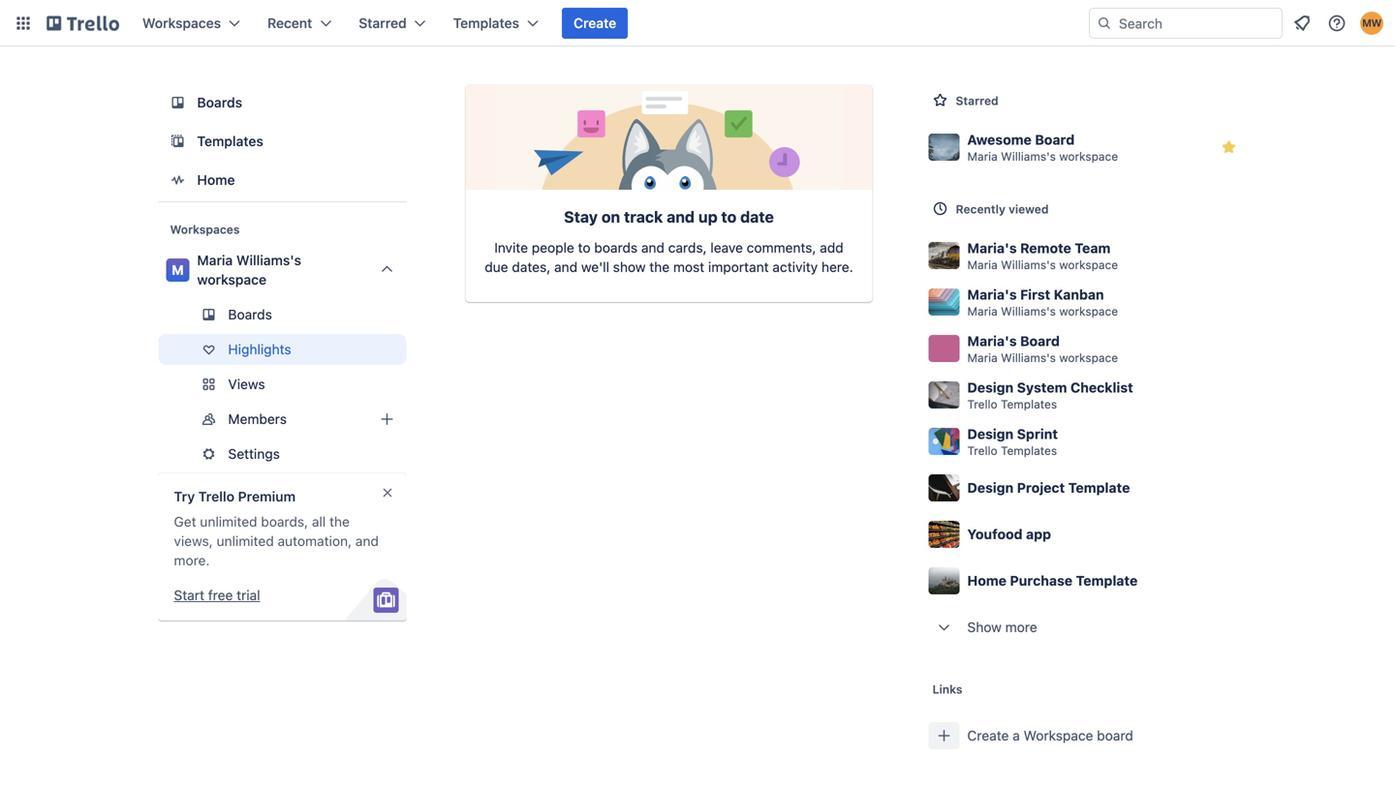 Task type: vqa. For each thing, say whether or not it's contained in the screenshot.
the Show more button
yes



Task type: locate. For each thing, give the bounding box(es) containing it.
boards link up templates link
[[158, 85, 407, 120]]

home up show
[[968, 573, 1007, 589]]

2 design from the top
[[968, 426, 1014, 442]]

boards
[[197, 94, 242, 110], [228, 307, 272, 323]]

0 vertical spatial maria's
[[968, 240, 1017, 256]]

templates
[[453, 15, 519, 31], [197, 133, 263, 149], [1001, 398, 1057, 411], [1001, 444, 1057, 458]]

home link
[[158, 163, 407, 198]]

create inside primary element
[[574, 15, 617, 31]]

show more
[[968, 620, 1038, 636]]

board for maria's board
[[1021, 333, 1060, 349]]

comments,
[[747, 240, 816, 256]]

1 horizontal spatial the
[[650, 259, 670, 275]]

workspace inside maria's board maria williams's workspace
[[1060, 351, 1118, 365]]

maria williams's workspace
[[197, 252, 301, 288]]

williams's inside maria's remote team maria williams's workspace
[[1001, 258, 1056, 272]]

templates right the template board 'image'
[[197, 133, 263, 149]]

add image
[[376, 408, 399, 431]]

williams's inside maria's board maria williams's workspace
[[1001, 351, 1056, 365]]

boards right board icon
[[197, 94, 242, 110]]

maria right m
[[197, 252, 233, 268]]

williams's down awesome
[[1001, 150, 1056, 163]]

maria's down maria's first kanban maria williams's workspace
[[968, 333, 1017, 349]]

maria's inside maria's first kanban maria williams's workspace
[[968, 287, 1017, 303]]

template inside "design project template" link
[[1069, 480, 1130, 496]]

sprint
[[1017, 426, 1058, 442]]

and up show
[[641, 240, 665, 256]]

cards,
[[668, 240, 707, 256]]

2 vertical spatial maria's
[[968, 333, 1017, 349]]

design inside 'design system checklist trello templates'
[[968, 380, 1014, 396]]

1 vertical spatial the
[[330, 514, 350, 530]]

first
[[1021, 287, 1051, 303]]

templates down 'system'
[[1001, 398, 1057, 411]]

app
[[1026, 527, 1051, 543]]

try trello premium get unlimited boards, all the views, unlimited automation, and more.
[[174, 489, 379, 569]]

design system checklist trello templates
[[968, 380, 1134, 411]]

templates down sprint
[[1001, 444, 1057, 458]]

most
[[674, 259, 705, 275]]

trello
[[968, 398, 998, 411], [968, 444, 998, 458], [198, 489, 235, 505]]

2 maria's from the top
[[968, 287, 1017, 303]]

0 vertical spatial to
[[721, 208, 737, 226]]

0 vertical spatial workspaces
[[142, 15, 221, 31]]

design left 'system'
[[968, 380, 1014, 396]]

1 design from the top
[[968, 380, 1014, 396]]

design inside the "design sprint trello templates"
[[968, 426, 1014, 442]]

highlights link
[[158, 334, 407, 365]]

starred right 'recent' popup button
[[359, 15, 407, 31]]

home image
[[166, 169, 189, 192]]

1 vertical spatial template
[[1076, 573, 1138, 589]]

1 horizontal spatial create
[[968, 728, 1009, 744]]

maria down the recently
[[968, 258, 998, 272]]

williams's down the remote
[[1001, 258, 1056, 272]]

templates inside 'design system checklist trello templates'
[[1001, 398, 1057, 411]]

williams's down first
[[1001, 305, 1056, 318]]

home purchase template
[[968, 573, 1138, 589]]

0 horizontal spatial to
[[578, 240, 591, 256]]

1 vertical spatial starred
[[956, 94, 999, 108]]

0 horizontal spatial the
[[330, 514, 350, 530]]

youfood app link
[[921, 512, 1253, 558]]

board inside awesome board maria williams's workspace
[[1035, 132, 1075, 148]]

create button
[[562, 8, 628, 39]]

maria's inside maria's board maria williams's workspace
[[968, 333, 1017, 349]]

views
[[228, 377, 265, 392]]

trello right try
[[198, 489, 235, 505]]

leave
[[711, 240, 743, 256]]

maria's for maria's remote team
[[968, 240, 1017, 256]]

1 vertical spatial maria's
[[968, 287, 1017, 303]]

boards link up highlights link
[[158, 299, 407, 330]]

home for home
[[197, 172, 235, 188]]

2 vertical spatial trello
[[198, 489, 235, 505]]

unlimited down boards, on the bottom left of the page
[[217, 533, 274, 549]]

2 boards link from the top
[[158, 299, 407, 330]]

template board image
[[166, 130, 189, 153]]

workspaces up board icon
[[142, 15, 221, 31]]

williams's inside "maria williams's workspace"
[[236, 252, 301, 268]]

0 vertical spatial boards link
[[158, 85, 407, 120]]

and
[[667, 208, 695, 226], [641, 240, 665, 256], [554, 259, 578, 275], [356, 533, 379, 549]]

and down people
[[554, 259, 578, 275]]

workspaces up m
[[170, 223, 240, 236]]

primary element
[[0, 0, 1396, 47]]

recently
[[956, 203, 1006, 216]]

board down maria's first kanban maria williams's workspace
[[1021, 333, 1060, 349]]

0 vertical spatial the
[[650, 259, 670, 275]]

awesome
[[968, 132, 1032, 148]]

board inside maria's board maria williams's workspace
[[1021, 333, 1060, 349]]

1 vertical spatial create
[[968, 728, 1009, 744]]

template
[[1069, 480, 1130, 496], [1076, 573, 1138, 589]]

all
[[312, 514, 326, 530]]

templates right starred popup button
[[453, 15, 519, 31]]

workspace up checklist
[[1060, 351, 1118, 365]]

3 maria's from the top
[[968, 333, 1017, 349]]

trello inside the "design sprint trello templates"
[[968, 444, 998, 458]]

dates,
[[512, 259, 551, 275]]

1 horizontal spatial home
[[968, 573, 1007, 589]]

the left most at the top
[[650, 259, 670, 275]]

premium
[[238, 489, 296, 505]]

to
[[721, 208, 737, 226], [578, 240, 591, 256]]

the inside try trello premium get unlimited boards, all the views, unlimited automation, and more.
[[330, 514, 350, 530]]

workspace inside maria's first kanban maria williams's workspace
[[1060, 305, 1118, 318]]

recently viewed
[[956, 203, 1049, 216]]

0 vertical spatial create
[[574, 15, 617, 31]]

workspace
[[1060, 150, 1118, 163], [1060, 258, 1118, 272], [197, 272, 267, 288], [1060, 305, 1118, 318], [1060, 351, 1118, 365]]

unlimited up views,
[[200, 514, 257, 530]]

workspace down team
[[1060, 258, 1118, 272]]

1 vertical spatial board
[[1021, 333, 1060, 349]]

1 vertical spatial trello
[[968, 444, 998, 458]]

1 vertical spatial home
[[968, 573, 1007, 589]]

maria
[[968, 150, 998, 163], [197, 252, 233, 268], [968, 258, 998, 272], [968, 305, 998, 318], [968, 351, 998, 365]]

0 vertical spatial board
[[1035, 132, 1075, 148]]

maria down awesome
[[968, 150, 998, 163]]

board
[[1097, 728, 1134, 744]]

maria's left first
[[968, 287, 1017, 303]]

important
[[708, 259, 769, 275]]

people
[[532, 240, 575, 256]]

maria's down recently viewed
[[968, 240, 1017, 256]]

open information menu image
[[1328, 14, 1347, 33]]

show
[[968, 620, 1002, 636]]

1 boards link from the top
[[158, 85, 407, 120]]

trial
[[237, 588, 260, 604]]

board
[[1035, 132, 1075, 148], [1021, 333, 1060, 349]]

1 vertical spatial boards link
[[158, 299, 407, 330]]

up
[[699, 208, 718, 226]]

m
[[172, 262, 184, 278]]

0 vertical spatial design
[[968, 380, 1014, 396]]

0 vertical spatial home
[[197, 172, 235, 188]]

1 vertical spatial design
[[968, 426, 1014, 442]]

home right home icon
[[197, 172, 235, 188]]

get
[[174, 514, 196, 530]]

starred up awesome
[[956, 94, 999, 108]]

0 horizontal spatial starred
[[359, 15, 407, 31]]

board right awesome
[[1035, 132, 1075, 148]]

members link
[[158, 404, 407, 435]]

template inside the home purchase template link
[[1076, 573, 1138, 589]]

1 vertical spatial boards
[[228, 307, 272, 323]]

unlimited
[[200, 514, 257, 530], [217, 533, 274, 549]]

to up we'll
[[578, 240, 591, 256]]

maria's for maria's first kanban
[[968, 287, 1017, 303]]

create
[[574, 15, 617, 31], [968, 728, 1009, 744]]

maria inside awesome board maria williams's workspace
[[968, 150, 998, 163]]

workspace right m
[[197, 272, 267, 288]]

trello up the "design sprint trello templates"
[[968, 398, 998, 411]]

boards link
[[158, 85, 407, 120], [158, 299, 407, 330]]

design project template
[[968, 480, 1130, 496]]

to inside invite people to boards and cards, leave comments, add due dates, and we'll show the most important activity here.
[[578, 240, 591, 256]]

starred button
[[347, 8, 438, 39]]

0 vertical spatial template
[[1069, 480, 1130, 496]]

boards up "highlights" in the top of the page
[[228, 307, 272, 323]]

0 horizontal spatial create
[[574, 15, 617, 31]]

design
[[968, 380, 1014, 396], [968, 426, 1014, 442], [968, 480, 1014, 496]]

we'll
[[581, 259, 610, 275]]

starred
[[359, 15, 407, 31], [956, 94, 999, 108]]

maria up maria's board maria williams's workspace
[[968, 305, 998, 318]]

1 maria's from the top
[[968, 240, 1017, 256]]

1 vertical spatial to
[[578, 240, 591, 256]]

maria's
[[968, 240, 1017, 256], [968, 287, 1017, 303], [968, 333, 1017, 349]]

0 vertical spatial trello
[[968, 398, 998, 411]]

design up youfood
[[968, 480, 1014, 496]]

and right the automation,
[[356, 533, 379, 549]]

to right the up
[[721, 208, 737, 226]]

template down youfood app link
[[1076, 573, 1138, 589]]

williams's down home link
[[236, 252, 301, 268]]

williams's up 'system'
[[1001, 351, 1056, 365]]

williams's
[[1001, 150, 1056, 163], [236, 252, 301, 268], [1001, 258, 1056, 272], [1001, 305, 1056, 318], [1001, 351, 1056, 365]]

home
[[197, 172, 235, 188], [968, 573, 1007, 589]]

maria's first kanban maria williams's workspace
[[968, 287, 1118, 318]]

0 vertical spatial boards
[[197, 94, 242, 110]]

trello inside 'design system checklist trello templates'
[[968, 398, 998, 411]]

2 vertical spatial design
[[968, 480, 1014, 496]]

maria up 'design system checklist trello templates'
[[968, 351, 998, 365]]

members
[[228, 411, 287, 427]]

0 horizontal spatial home
[[197, 172, 235, 188]]

maria inside "maria williams's workspace"
[[197, 252, 233, 268]]

invite
[[495, 240, 528, 256]]

the right all
[[330, 514, 350, 530]]

template for design project template
[[1069, 480, 1130, 496]]

template up youfood app link
[[1069, 480, 1130, 496]]

maria's inside maria's remote team maria williams's workspace
[[968, 240, 1017, 256]]

design project template link
[[921, 465, 1253, 512]]

workspaces button
[[131, 8, 252, 39]]

0 vertical spatial starred
[[359, 15, 407, 31]]

workspace up team
[[1060, 150, 1118, 163]]

workspace down kanban
[[1060, 305, 1118, 318]]

boards link for home
[[158, 85, 407, 120]]

trello up design project template
[[968, 444, 998, 458]]

design left sprint
[[968, 426, 1014, 442]]

project
[[1017, 480, 1065, 496]]

workspace inside maria's remote team maria williams's workspace
[[1060, 258, 1118, 272]]

template for home purchase template
[[1076, 573, 1138, 589]]

views,
[[174, 533, 213, 549]]

the
[[650, 259, 670, 275], [330, 514, 350, 530]]

links
[[933, 683, 963, 697]]



Task type: describe. For each thing, give the bounding box(es) containing it.
team
[[1075, 240, 1111, 256]]

settings
[[228, 446, 280, 462]]

trello inside try trello premium get unlimited boards, all the views, unlimited automation, and more.
[[198, 489, 235, 505]]

1 vertical spatial unlimited
[[217, 533, 274, 549]]

3 design from the top
[[968, 480, 1014, 496]]

home purchase template link
[[921, 558, 1253, 605]]

show
[[613, 259, 646, 275]]

kanban
[[1054, 287, 1104, 303]]

search image
[[1097, 16, 1113, 31]]

design for design sprint
[[968, 426, 1014, 442]]

more.
[[174, 553, 210, 569]]

1 horizontal spatial starred
[[956, 94, 999, 108]]

due
[[485, 259, 508, 275]]

invite people to boards and cards, leave comments, add due dates, and we'll show the most important activity here.
[[485, 240, 854, 275]]

templates button
[[442, 8, 550, 39]]

create for create
[[574, 15, 617, 31]]

board for awesome board
[[1035, 132, 1075, 148]]

create a workspace board button
[[921, 713, 1253, 760]]

design for design system checklist
[[968, 380, 1014, 396]]

automation,
[[278, 533, 352, 549]]

highlights
[[228, 342, 291, 358]]

workspace
[[1024, 728, 1094, 744]]

and inside try trello premium get unlimited boards, all the views, unlimited automation, and more.
[[356, 533, 379, 549]]

maria inside maria's remote team maria williams's workspace
[[968, 258, 998, 272]]

maria's remote team maria williams's workspace
[[968, 240, 1118, 272]]

show more button
[[921, 605, 1253, 651]]

checklist
[[1071, 380, 1134, 396]]

start
[[174, 588, 205, 604]]

boards for home
[[197, 94, 242, 110]]

the inside invite people to boards and cards, leave comments, add due dates, and we'll show the most important activity here.
[[650, 259, 670, 275]]

and left the up
[[667, 208, 695, 226]]

settings link
[[158, 439, 407, 470]]

templates inside dropdown button
[[453, 15, 519, 31]]

Search field
[[1113, 9, 1282, 38]]

remote
[[1021, 240, 1072, 256]]

viewed
[[1009, 203, 1049, 216]]

templates inside the "design sprint trello templates"
[[1001, 444, 1057, 458]]

1 vertical spatial workspaces
[[170, 223, 240, 236]]

boards,
[[261, 514, 308, 530]]

boards for views
[[228, 307, 272, 323]]

maria inside maria's board maria williams's workspace
[[968, 351, 998, 365]]

williams's inside awesome board maria williams's workspace
[[1001, 150, 1056, 163]]

workspace inside awesome board maria williams's workspace
[[1060, 150, 1118, 163]]

create for create a workspace board
[[968, 728, 1009, 744]]

recent button
[[256, 8, 343, 39]]

maria's board maria williams's workspace
[[968, 333, 1118, 365]]

maria williams (mariawilliams94) image
[[1361, 12, 1384, 35]]

0 notifications image
[[1291, 12, 1314, 35]]

workspace inside "maria williams's workspace"
[[197, 272, 267, 288]]

youfood
[[968, 527, 1023, 543]]

1 horizontal spatial to
[[721, 208, 737, 226]]

start free trial
[[174, 588, 260, 604]]

board image
[[166, 91, 189, 114]]

maria's for maria's board
[[968, 333, 1017, 349]]

on
[[602, 208, 620, 226]]

more
[[1006, 620, 1038, 636]]

stay
[[564, 208, 598, 226]]

system
[[1017, 380, 1067, 396]]

templates link
[[158, 124, 407, 159]]

recent
[[268, 15, 312, 31]]

free
[[208, 588, 233, 604]]

here.
[[822, 259, 854, 275]]

create a workspace board
[[968, 728, 1134, 744]]

design sprint trello templates
[[968, 426, 1058, 458]]

date
[[741, 208, 774, 226]]

boards link for views
[[158, 299, 407, 330]]

maria inside maria's first kanban maria williams's workspace
[[968, 305, 998, 318]]

purchase
[[1010, 573, 1073, 589]]

0 vertical spatial unlimited
[[200, 514, 257, 530]]

views link
[[158, 369, 407, 400]]

activity
[[773, 259, 818, 275]]

track
[[624, 208, 663, 226]]

try
[[174, 489, 195, 505]]

click to unstar awesome board. it will be removed from your starred list. image
[[1220, 138, 1239, 157]]

williams's inside maria's first kanban maria williams's workspace
[[1001, 305, 1056, 318]]

home for home purchase template
[[968, 573, 1007, 589]]

back to home image
[[47, 8, 119, 39]]

awesome board maria williams's workspace
[[968, 132, 1118, 163]]

youfood app
[[968, 527, 1051, 543]]

workspaces inside dropdown button
[[142, 15, 221, 31]]

add
[[820, 240, 844, 256]]

start free trial button
[[174, 586, 260, 606]]

stay on track and up to date
[[564, 208, 774, 226]]

a
[[1013, 728, 1020, 744]]

boards
[[594, 240, 638, 256]]

starred inside popup button
[[359, 15, 407, 31]]



